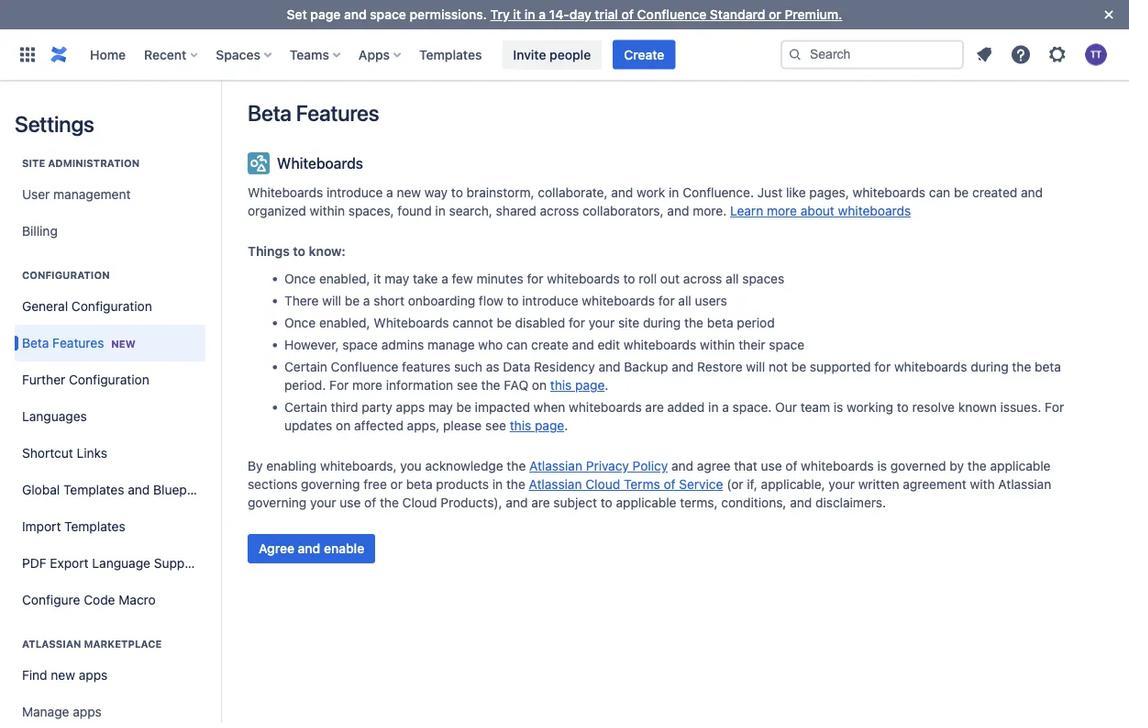 Task type: vqa. For each thing, say whether or not it's contained in the screenshot.
'Deployments' to the right
no



Task type: describe. For each thing, give the bounding box(es) containing it.
0 vertical spatial page
[[311, 7, 341, 22]]

whiteboards down pages, at the right top of page
[[838, 203, 911, 218]]

new
[[111, 338, 136, 350]]

shortcut links
[[22, 446, 107, 461]]

general
[[22, 299, 68, 314]]

premium.
[[785, 7, 843, 22]]

. for and
[[605, 378, 609, 393]]

beta for beta features
[[248, 100, 292, 126]]

set
[[287, 7, 307, 22]]

subject
[[554, 495, 597, 510]]

this page link for impacted
[[510, 418, 565, 433]]

beta inside certain confluence features such as data residency and backup and restore will not be supported for whiteboards during the beta period. for more information see the faq on
[[1035, 359, 1062, 374]]

1 horizontal spatial all
[[726, 271, 739, 286]]

to inside (or if, applicable, your written agreement with atlassian governing your use of the cloud products), and are subject to applicable terms, conditions, and disclaimers.
[[601, 495, 613, 510]]

their
[[739, 337, 766, 352]]

collapse sidebar image
[[200, 90, 240, 127]]

whiteboards for whiteboards
[[277, 155, 363, 172]]

are inside certain third party apps may be impacted when whiteboards are added in a space. our team is working to resolve known issues. for updates on affected apps, please see
[[646, 400, 664, 415]]

a inside whiteboards introduce a new way to brainstorm, collaborate, and work in confluence. just like pages, whiteboards can be created and organized within spaces, found in search, shared across collaborators, and more.
[[386, 185, 393, 200]]

whiteboards inside certain third party apps may be impacted when whiteboards are added in a space. our team is working to resolve known issues. for updates on affected apps, please see
[[569, 400, 642, 415]]

certain for certain third party apps may be impacted when whiteboards are added in a space. our team is working to resolve known issues. for updates on affected apps, please see
[[284, 400, 328, 415]]

are inside (or if, applicable, your written agreement with atlassian governing your use of the cloud products), and are subject to applicable terms, conditions, and disclaimers.
[[532, 495, 550, 510]]

templates link
[[414, 40, 488, 69]]

learn more about whiteboards
[[731, 203, 911, 218]]

space up global element
[[370, 7, 406, 22]]

be inside whiteboards introduce a new way to brainstorm, collaborate, and work in confluence. just like pages, whiteboards can be created and organized within spaces, found in search, shared across collaborators, and more.
[[954, 185, 969, 200]]

products),
[[441, 495, 503, 510]]

agree
[[697, 458, 731, 474]]

whiteboards inside and agree that use of whiteboards is governed by the applicable sections governing free or beta products in the
[[801, 458, 874, 474]]

export
[[50, 556, 89, 571]]

for right disabled
[[569, 315, 585, 330]]

enabling
[[266, 458, 317, 474]]

features
[[402, 359, 451, 374]]

try
[[491, 7, 510, 22]]

take
[[413, 271, 438, 286]]

0 horizontal spatial your
[[310, 495, 336, 510]]

Search field
[[781, 40, 965, 69]]

see inside certain confluence features such as data residency and backup and restore will not be supported for whiteboards during the beta period. for more information see the faq on
[[457, 378, 478, 393]]

languages
[[22, 409, 87, 424]]

sections
[[248, 477, 298, 492]]

manage apps link
[[15, 694, 206, 723]]

language
[[92, 556, 150, 571]]

whiteboards up site at the top right of page
[[582, 293, 655, 308]]

updates
[[284, 418, 332, 433]]

impacted
[[475, 400, 530, 415]]

to left know:
[[293, 244, 306, 259]]

can inside once enabled, it may take a few minutes for whiteboards to roll out across all spaces there will be a short onboarding flow to introduce whiteboards for all users once enabled, whiteboards cannot be disabled for your site during the beta period however, space admins manage who can create and edit whiteboards within their space
[[507, 337, 528, 352]]

data
[[503, 359, 531, 374]]

be inside certain third party apps may be impacted when whiteboards are added in a space. our team is working to resolve known issues. for updates on affected apps, please see
[[457, 400, 472, 415]]

for right minutes
[[527, 271, 544, 286]]

of inside and agree that use of whiteboards is governed by the applicable sections governing free or beta products in the
[[786, 458, 798, 474]]

day
[[570, 7, 592, 22]]

use inside and agree that use of whiteboards is governed by the applicable sections governing free or beta products in the
[[761, 458, 782, 474]]

by enabling whiteboards, you acknowledge the atlassian privacy policy
[[248, 458, 668, 474]]

by
[[950, 458, 965, 474]]

spaces
[[743, 271, 785, 286]]

and down applicable,
[[790, 495, 812, 510]]

1 horizontal spatial confluence
[[638, 7, 707, 22]]

within inside once enabled, it may take a few minutes for whiteboards to roll out across all spaces there will be a short onboarding flow to introduce whiteboards for all users once enabled, whiteboards cannot be disabled for your site during the beta period however, space admins manage who can create and edit whiteboards within their space
[[700, 337, 735, 352]]

see inside certain third party apps may be impacted when whiteboards are added in a space. our team is working to resolve known issues. for updates on affected apps, please see
[[485, 418, 506, 433]]

pdf
[[22, 556, 46, 571]]

written
[[859, 477, 900, 492]]

import templates link
[[15, 508, 206, 545]]

support
[[154, 556, 202, 571]]

0 vertical spatial configuration
[[22, 269, 110, 281]]

supported
[[810, 359, 871, 374]]

by
[[248, 458, 263, 474]]

invite people button
[[502, 40, 602, 69]]

across inside whiteboards introduce a new way to brainstorm, collaborate, and work in confluence. just like pages, whiteboards can be created and organized within spaces, found in search, shared across collaborators, and more.
[[540, 203, 579, 218]]

0 vertical spatial cloud
[[586, 477, 621, 492]]

a left the few
[[442, 271, 449, 286]]

the right products
[[507, 477, 526, 492]]

1 once from the top
[[284, 271, 316, 286]]

for down the out on the right of page
[[659, 293, 675, 308]]

third
[[331, 400, 358, 415]]

it inside once enabled, it may take a few minutes for whiteboards to roll out across all spaces there will be a short onboarding flow to introduce whiteboards for all users once enabled, whiteboards cannot be disabled for your site during the beta period however, space admins manage who can create and edit whiteboards within their space
[[374, 271, 381, 286]]

atlassian marketplace group
[[15, 619, 206, 723]]

will inside once enabled, it may take a few minutes for whiteboards to roll out across all spaces there will be a short onboarding flow to introduce whiteboards for all users once enabled, whiteboards cannot be disabled for your site during the beta period however, space admins manage who can create and edit whiteboards within their space
[[322, 293, 341, 308]]

and inside configuration group
[[128, 482, 150, 497]]

templates for import templates
[[64, 519, 125, 534]]

be down flow
[[497, 315, 512, 330]]

the down as at left
[[481, 378, 501, 393]]

for inside certain confluence features such as data residency and backup and restore will not be supported for whiteboards during the beta period. for more information see the faq on
[[875, 359, 891, 374]]

more inside certain confluence features such as data residency and backup and restore will not be supported for whiteboards during the beta period. for more information see the faq on
[[352, 378, 383, 393]]

2 horizontal spatial your
[[829, 477, 855, 492]]

on inside certain third party apps may be impacted when whiteboards are added in a space. our team is working to resolve known issues. for updates on affected apps, please see
[[336, 418, 351, 433]]

user
[[22, 187, 50, 202]]

out
[[661, 271, 680, 286]]

standard
[[710, 7, 766, 22]]

apps,
[[407, 418, 440, 433]]

banner containing home
[[0, 29, 1130, 81]]

whiteboards up backup at the right
[[624, 337, 697, 352]]

2 vertical spatial apps
[[73, 704, 102, 719]]

in down way at the left top of page
[[435, 203, 446, 218]]

of right trial
[[622, 7, 634, 22]]

and agree that use of whiteboards is governed by the applicable sections governing free or beta products in the
[[248, 458, 1051, 492]]

for inside certain confluence features such as data residency and backup and restore will not be supported for whiteboards during the beta period. for more information see the faq on
[[330, 378, 349, 393]]

way
[[425, 185, 448, 200]]

this page . for residency
[[550, 378, 609, 393]]

however,
[[284, 337, 339, 352]]

not
[[769, 359, 788, 374]]

and left more.
[[668, 203, 690, 218]]

just
[[758, 185, 783, 200]]

code
[[84, 592, 115, 608]]

further
[[22, 372, 65, 387]]

links
[[77, 446, 107, 461]]

atlassian inside atlassian marketplace group
[[22, 638, 81, 650]]

and right created at the top
[[1021, 185, 1044, 200]]

please
[[443, 418, 482, 433]]

new inside whiteboards introduce a new way to brainstorm, collaborate, and work in confluence. just like pages, whiteboards can be created and organized within spaces, found in search, shared across collaborators, and more.
[[397, 185, 421, 200]]

in left 14-
[[525, 7, 536, 22]]

created
[[973, 185, 1018, 200]]

settings icon image
[[1047, 44, 1069, 66]]

0 vertical spatial or
[[769, 7, 782, 22]]

and up collaborators,
[[611, 185, 634, 200]]

home
[[90, 47, 126, 62]]

import
[[22, 519, 61, 534]]

and down edit
[[599, 359, 621, 374]]

1 enabled, from the top
[[319, 271, 370, 286]]

import templates
[[22, 519, 125, 534]]

0 vertical spatial it
[[513, 7, 521, 22]]

configure code macro link
[[15, 582, 206, 619]]

atlassian cloud terms of service
[[529, 477, 724, 492]]

disclaimers.
[[816, 495, 887, 510]]

products
[[436, 477, 489, 492]]

whiteboards introduce a new way to brainstorm, collaborate, and work in confluence. just like pages, whiteboards can be created and organized within spaces, found in search, shared across collaborators, and more.
[[248, 185, 1044, 218]]

teams
[[290, 47, 329, 62]]

about
[[801, 203, 835, 218]]

blueprints
[[153, 482, 213, 497]]

and inside button
[[298, 541, 321, 556]]

flow
[[479, 293, 504, 308]]

beta for beta features new
[[22, 335, 49, 350]]

configure
[[22, 592, 80, 608]]

general configuration link
[[15, 288, 206, 325]]

site
[[22, 157, 45, 169]]

pdf export language support
[[22, 556, 202, 571]]

marketplace
[[84, 638, 162, 650]]

is inside and agree that use of whiteboards is governed by the applicable sections governing free or beta products in the
[[878, 458, 887, 474]]

certain confluence features such as data residency and backup and restore will not be supported for whiteboards during the beta period. for more information see the faq on
[[284, 359, 1062, 393]]

general configuration
[[22, 299, 152, 314]]

and inside and agree that use of whiteboards is governed by the applicable sections governing free or beta products in the
[[672, 458, 694, 474]]

governing inside and agree that use of whiteboards is governed by the applicable sections governing free or beta products in the
[[301, 477, 360, 492]]

this page . for impacted
[[510, 418, 568, 433]]

manage
[[22, 704, 69, 719]]

0 vertical spatial more
[[767, 203, 797, 218]]

to inside certain third party apps may be impacted when whiteboards are added in a space. our team is working to resolve known issues. for updates on affected apps, please see
[[897, 400, 909, 415]]

in inside certain third party apps may be impacted when whiteboards are added in a space. our team is working to resolve known issues. for updates on affected apps, please see
[[709, 400, 719, 415]]

to inside whiteboards introduce a new way to brainstorm, collaborate, and work in confluence. just like pages, whiteboards can be created and organized within spaces, found in search, shared across collaborators, and more.
[[451, 185, 463, 200]]

in right "work" on the right top
[[669, 185, 680, 200]]

space left admins
[[343, 337, 378, 352]]

agreement
[[903, 477, 967, 492]]

user management
[[22, 187, 131, 202]]

party
[[362, 400, 393, 415]]

minutes
[[477, 271, 524, 286]]

cloud inside (or if, applicable, your written agreement with atlassian governing your use of the cloud products), and are subject to applicable terms, conditions, and disclaimers.
[[403, 495, 437, 510]]

configure code macro
[[22, 592, 156, 608]]

resolve
[[913, 400, 955, 415]]

space.
[[733, 400, 772, 415]]

be inside certain confluence features such as data residency and backup and restore will not be supported for whiteboards during the beta period. for more information see the faq on
[[792, 359, 807, 374]]

appswitcher icon image
[[17, 44, 39, 66]]

collaborators,
[[583, 203, 664, 218]]

invite people
[[513, 47, 591, 62]]

across inside once enabled, it may take a few minutes for whiteboards to roll out across all spaces there will be a short onboarding flow to introduce whiteboards for all users once enabled, whiteboards cannot be disabled for your site during the beta period however, space admins manage who can create and edit whiteboards within their space
[[683, 271, 723, 286]]

during inside certain confluence features such as data residency and backup and restore will not be supported for whiteboards during the beta period. for more information see the faq on
[[971, 359, 1009, 374]]

things
[[248, 244, 290, 259]]

search image
[[788, 47, 803, 62]]



Task type: locate. For each thing, give the bounding box(es) containing it.
features for beta features
[[296, 100, 379, 126]]

or right free
[[391, 477, 403, 492]]

for right issues.
[[1045, 400, 1065, 415]]

set page and space permissions. try it in a 14-day trial of confluence standard or premium.
[[287, 7, 843, 22]]

1 vertical spatial configuration
[[72, 299, 152, 314]]

beta inside and agree that use of whiteboards is governed by the applicable sections governing free or beta products in the
[[406, 477, 433, 492]]

see down such
[[457, 378, 478, 393]]

may up short
[[385, 271, 409, 286]]

and up service at the bottom of page
[[672, 458, 694, 474]]

1 horizontal spatial cloud
[[586, 477, 621, 492]]

1 vertical spatial on
[[336, 418, 351, 433]]

beta features
[[248, 100, 379, 126]]

on right faq
[[532, 378, 547, 393]]

2 enabled, from the top
[[319, 315, 370, 330]]

1 horizontal spatial within
[[700, 337, 735, 352]]

1 vertical spatial .
[[565, 418, 568, 433]]

1 vertical spatial this page .
[[510, 418, 568, 433]]

0 horizontal spatial for
[[330, 378, 349, 393]]

be left created at the top
[[954, 185, 969, 200]]

of down free
[[364, 495, 376, 510]]

to right way at the left top of page
[[451, 185, 463, 200]]

0 vertical spatial on
[[532, 378, 547, 393]]

all
[[726, 271, 739, 286], [679, 293, 692, 308]]

introduce up spaces,
[[327, 185, 383, 200]]

to left the roll
[[624, 271, 635, 286]]

collaborate,
[[538, 185, 608, 200]]

on down "third"
[[336, 418, 351, 433]]

introduce up disabled
[[522, 293, 579, 308]]

0 horizontal spatial will
[[322, 293, 341, 308]]

whiteboards for whiteboards introduce a new way to brainstorm, collaborate, and work in confluence. just like pages, whiteboards can be created and organized within spaces, found in search, shared across collaborators, and more.
[[248, 185, 323, 200]]

cloud down "atlassian privacy policy" link
[[586, 477, 621, 492]]

to right flow
[[507, 293, 519, 308]]

1 horizontal spatial will
[[746, 359, 766, 374]]

2 vertical spatial configuration
[[69, 372, 149, 387]]

features down teams dropdown button
[[296, 100, 379, 126]]

0 vertical spatial introduce
[[327, 185, 383, 200]]

and inside once enabled, it may take a few minutes for whiteboards to roll out across all spaces there will be a short onboarding flow to introduce whiteboards for all users once enabled, whiteboards cannot be disabled for your site during the beta period however, space admins manage who can create and edit whiteboards within their space
[[572, 337, 594, 352]]

policy
[[633, 458, 668, 474]]

introduce inside whiteboards introduce a new way to brainstorm, collaborate, and work in confluence. just like pages, whiteboards can be created and organized within spaces, found in search, shared across collaborators, and more.
[[327, 185, 383, 200]]

across up users
[[683, 271, 723, 286]]

confluence.
[[683, 185, 754, 200]]

of inside (or if, applicable, your written agreement with atlassian governing your use of the cloud products), and are subject to applicable terms, conditions, and disclaimers.
[[364, 495, 376, 510]]

apps down the atlassian marketplace
[[79, 668, 108, 683]]

governed
[[891, 458, 947, 474]]

for right supported at the right of the page
[[875, 359, 891, 374]]

1 vertical spatial templates
[[63, 482, 124, 497]]

spaces,
[[349, 203, 394, 218]]

is right team
[[834, 400, 844, 415]]

will inside certain confluence features such as data residency and backup and restore will not be supported for whiteboards during the beta period. for more information see the faq on
[[746, 359, 766, 374]]

0 horizontal spatial this
[[510, 418, 532, 433]]

atlassian privacy policy link
[[530, 458, 668, 474]]

applicable
[[991, 458, 1051, 474], [616, 495, 677, 510]]

0 horizontal spatial are
[[532, 495, 550, 510]]

things to know:
[[248, 244, 346, 259]]

1 horizontal spatial .
[[605, 378, 609, 393]]

billing link
[[15, 213, 206, 250]]

site administration group
[[15, 138, 206, 255]]

this page link down the residency
[[550, 378, 605, 393]]

few
[[452, 271, 473, 286]]

1 vertical spatial your
[[829, 477, 855, 492]]

0 vertical spatial enabled,
[[319, 271, 370, 286]]

whiteboards up disclaimers.
[[801, 458, 874, 474]]

beta inside configuration group
[[22, 335, 49, 350]]

and right backup at the right
[[672, 359, 694, 374]]

terms,
[[680, 495, 718, 510]]

during right site at the top right of page
[[643, 315, 681, 330]]

this page . down when
[[510, 418, 568, 433]]

introduce inside once enabled, it may take a few minutes for whiteboards to roll out across all spaces there will be a short onboarding flow to introduce whiteboards for all users once enabled, whiteboards cannot be disabled for your site during the beta period however, space admins manage who can create and edit whiteboards within their space
[[522, 293, 579, 308]]

0 horizontal spatial features
[[52, 335, 104, 350]]

administration
[[48, 157, 140, 169]]

this page .
[[550, 378, 609, 393], [510, 418, 568, 433]]

know:
[[309, 244, 346, 259]]

management
[[53, 187, 131, 202]]

0 vertical spatial whiteboards
[[277, 155, 363, 172]]

backup
[[624, 359, 669, 374]]

0 vertical spatial once
[[284, 271, 316, 286]]

1 horizontal spatial this
[[550, 378, 572, 393]]

0 horizontal spatial on
[[336, 418, 351, 433]]

atlassian cloud terms of service link
[[529, 477, 724, 492]]

whiteboards up organized
[[248, 185, 323, 200]]

be
[[954, 185, 969, 200], [345, 293, 360, 308], [497, 315, 512, 330], [792, 359, 807, 374], [457, 400, 472, 415]]

or inside and agree that use of whiteboards is governed by the applicable sections governing free or beta products in the
[[391, 477, 403, 492]]

2 vertical spatial templates
[[64, 519, 125, 534]]

1 vertical spatial introduce
[[522, 293, 579, 308]]

that
[[734, 458, 758, 474]]

help icon image
[[1010, 44, 1032, 66]]

be right not
[[792, 359, 807, 374]]

it up short
[[374, 271, 381, 286]]

1 certain from the top
[[284, 359, 328, 374]]

0 horizontal spatial all
[[679, 293, 692, 308]]

2 once from the top
[[284, 315, 316, 330]]

a left short
[[363, 293, 370, 308]]

enable
[[324, 541, 365, 556]]

whiteboards inside whiteboards introduce a new way to brainstorm, collaborate, and work in confluence. just like pages, whiteboards can be created and organized within spaces, found in search, shared across collaborators, and more.
[[853, 185, 926, 200]]

apps right manage
[[73, 704, 102, 719]]

configuration for further
[[69, 372, 149, 387]]

are left added
[[646, 400, 664, 415]]

banner
[[0, 29, 1130, 81]]

across down collaborate,
[[540, 203, 579, 218]]

the inside (or if, applicable, your written agreement with atlassian governing your use of the cloud products), and are subject to applicable terms, conditions, and disclaimers.
[[380, 495, 399, 510]]

0 horizontal spatial beta
[[406, 477, 433, 492]]

apps inside certain third party apps may be impacted when whiteboards are added in a space. our team is working to resolve known issues. for updates on affected apps, please see
[[396, 400, 425, 415]]

0 vertical spatial certain
[[284, 359, 328, 374]]

a
[[539, 7, 546, 22], [386, 185, 393, 200], [442, 271, 449, 286], [363, 293, 370, 308], [722, 400, 729, 415]]

whiteboards inside once enabled, it may take a few minutes for whiteboards to roll out across all spaces there will be a short onboarding flow to introduce whiteboards for all users once enabled, whiteboards cannot be disabled for your site during the beta period however, space admins manage who can create and edit whiteboards within their space
[[374, 315, 449, 330]]

use right "that"
[[761, 458, 782, 474]]

your
[[589, 315, 615, 330], [829, 477, 855, 492], [310, 495, 336, 510]]

your inside once enabled, it may take a few minutes for whiteboards to roll out across all spaces there will be a short onboarding flow to introduce whiteboards for all users once enabled, whiteboards cannot be disabled for your site during the beta period however, space admins manage who can create and edit whiteboards within their space
[[589, 315, 615, 330]]

whiteboards up disabled
[[547, 271, 620, 286]]

service
[[679, 477, 724, 492]]

templates inside global element
[[419, 47, 482, 62]]

teams button
[[284, 40, 348, 69]]

in right added
[[709, 400, 719, 415]]

certain inside certain confluence features such as data residency and backup and restore will not be supported for whiteboards during the beta period. for more information see the faq on
[[284, 359, 328, 374]]

governing down the whiteboards,
[[301, 477, 360, 492]]

for inside certain third party apps may be impacted when whiteboards are added in a space. our team is working to resolve known issues. for updates on affected apps, please see
[[1045, 400, 1065, 415]]

0 horizontal spatial more
[[352, 378, 383, 393]]

if,
[[747, 477, 758, 492]]

whiteboards right when
[[569, 400, 642, 415]]

find
[[22, 668, 47, 683]]

1 horizontal spatial page
[[535, 418, 565, 433]]

is inside certain third party apps may be impacted when whiteboards are added in a space. our team is working to resolve known issues. for updates on affected apps, please see
[[834, 400, 844, 415]]

invite
[[513, 47, 546, 62]]

1 vertical spatial new
[[51, 668, 75, 683]]

home link
[[84, 40, 131, 69]]

0 vertical spatial across
[[540, 203, 579, 218]]

1 horizontal spatial see
[[485, 418, 506, 433]]

(or
[[727, 477, 744, 492]]

the right acknowledge
[[507, 458, 526, 474]]

0 vertical spatial .
[[605, 378, 609, 393]]

settings
[[15, 111, 94, 137]]

such
[[454, 359, 483, 374]]

0 horizontal spatial introduce
[[327, 185, 383, 200]]

period.
[[284, 378, 326, 393]]

during inside once enabled, it may take a few minutes for whiteboards to roll out across all spaces there will be a short onboarding flow to introduce whiteboards for all users once enabled, whiteboards cannot be disabled for your site during the beta period however, space admins manage who can create and edit whiteboards within their space
[[643, 315, 681, 330]]

new
[[397, 185, 421, 200], [51, 668, 75, 683]]

1 vertical spatial applicable
[[616, 495, 677, 510]]

new up found
[[397, 185, 421, 200]]

1 horizontal spatial beta
[[707, 315, 734, 330]]

cloud
[[586, 477, 621, 492], [403, 495, 437, 510]]

admins
[[382, 337, 424, 352]]

1 horizontal spatial during
[[971, 359, 1009, 374]]

1 vertical spatial for
[[1045, 400, 1065, 415]]

beta
[[707, 315, 734, 330], [1035, 359, 1062, 374], [406, 477, 433, 492]]

features down general configuration
[[52, 335, 104, 350]]

1 horizontal spatial or
[[769, 7, 782, 22]]

cloud down you
[[403, 495, 437, 510]]

may inside certain third party apps may be impacted when whiteboards are added in a space. our team is working to resolve known issues. for updates on affected apps, please see
[[429, 400, 453, 415]]

privacy
[[586, 458, 629, 474]]

added
[[668, 400, 705, 415]]

1 vertical spatial governing
[[248, 495, 307, 510]]

1 vertical spatial whiteboards
[[248, 185, 323, 200]]

once up there
[[284, 271, 316, 286]]

0 horizontal spatial during
[[643, 315, 681, 330]]

1 horizontal spatial it
[[513, 7, 521, 22]]

1 horizontal spatial are
[[646, 400, 664, 415]]

with
[[971, 477, 995, 492]]

(or if, applicable, your written agreement with atlassian governing your use of the cloud products), and are subject to applicable terms, conditions, and disclaimers.
[[248, 477, 1052, 510]]

1 vertical spatial cloud
[[403, 495, 437, 510]]

see down impacted
[[485, 418, 506, 433]]

configuration group
[[15, 250, 213, 624]]

roll
[[639, 271, 657, 286]]

try it in a 14-day trial of confluence standard or premium. link
[[491, 7, 843, 22]]

shortcut links link
[[15, 435, 206, 472]]

0 horizontal spatial beta
[[22, 335, 49, 350]]

0 vertical spatial this
[[550, 378, 572, 393]]

1 horizontal spatial beta
[[248, 100, 292, 126]]

beta down users
[[707, 315, 734, 330]]

languages link
[[15, 398, 206, 435]]

0 vertical spatial beta
[[707, 315, 734, 330]]

1 horizontal spatial applicable
[[991, 458, 1051, 474]]

use down the whiteboards,
[[340, 495, 361, 510]]

whiteboards up "resolve"
[[895, 359, 968, 374]]

recent button
[[139, 40, 205, 69]]

whiteboards inside certain confluence features such as data residency and backup and restore will not be supported for whiteboards during the beta period. for more information see the faq on
[[895, 359, 968, 374]]

global element
[[11, 29, 777, 80]]

in up products),
[[493, 477, 503, 492]]

configuration inside "link"
[[69, 372, 149, 387]]

notification icon image
[[974, 44, 996, 66]]

learn more about whiteboards link
[[731, 203, 911, 218]]

within up know:
[[310, 203, 345, 218]]

page
[[311, 7, 341, 22], [576, 378, 605, 393], [535, 418, 565, 433]]

0 vertical spatial are
[[646, 400, 664, 415]]

1 vertical spatial this
[[510, 418, 532, 433]]

certain third party apps may be impacted when whiteboards are added in a space. our team is working to resolve known issues. for updates on affected apps, please see
[[284, 400, 1065, 433]]

0 horizontal spatial see
[[457, 378, 478, 393]]

to down atlassian cloud terms of service link
[[601, 495, 613, 510]]

confluence inside certain confluence features such as data residency and backup and restore will not be supported for whiteboards during the beta period. for more information see the faq on
[[331, 359, 399, 374]]

1 vertical spatial features
[[52, 335, 104, 350]]

whiteboards inside whiteboards introduce a new way to brainstorm, collaborate, and work in confluence. just like pages, whiteboards can be created and organized within spaces, found in search, shared across collaborators, and more.
[[248, 185, 323, 200]]

edit
[[598, 337, 620, 352]]

be up please
[[457, 400, 472, 415]]

2 vertical spatial beta
[[406, 477, 433, 492]]

page down the residency
[[576, 378, 605, 393]]

conditions,
[[722, 495, 787, 510]]

configuration for general
[[72, 299, 152, 314]]

. down edit
[[605, 378, 609, 393]]

2 certain from the top
[[284, 400, 328, 415]]

people
[[550, 47, 591, 62]]

0 horizontal spatial confluence
[[331, 359, 399, 374]]

found
[[398, 203, 432, 218]]

beta inside once enabled, it may take a few minutes for whiteboards to roll out across all spaces there will be a short onboarding flow to introduce whiteboards for all users once enabled, whiteboards cannot be disabled for your site during the beta period however, space admins manage who can create and edit whiteboards within their space
[[707, 315, 734, 330]]

0 vertical spatial during
[[643, 315, 681, 330]]

configuration up "general" at the left top
[[22, 269, 110, 281]]

in inside and agree that use of whiteboards is governed by the applicable sections governing free or beta products in the
[[493, 477, 503, 492]]

this for residency
[[550, 378, 572, 393]]

issues.
[[1001, 400, 1042, 415]]

there
[[284, 293, 319, 308]]

applicable inside (or if, applicable, your written agreement with atlassian governing your use of the cloud products), and are subject to applicable terms, conditions, and disclaimers.
[[616, 495, 677, 510]]

page for such
[[576, 378, 605, 393]]

this for impacted
[[510, 418, 532, 433]]

certain
[[284, 359, 328, 374], [284, 400, 328, 415]]

whiteboards down beta features
[[277, 155, 363, 172]]

atlassian inside (or if, applicable, your written agreement with atlassian governing your use of the cloud products), and are subject to applicable terms, conditions, and disclaimers.
[[999, 477, 1052, 492]]

within inside whiteboards introduce a new way to brainstorm, collaborate, and work in confluence. just like pages, whiteboards can be created and organized within spaces, found in search, shared across collaborators, and more.
[[310, 203, 345, 218]]

1 horizontal spatial more
[[767, 203, 797, 218]]

global
[[22, 482, 60, 497]]

1 vertical spatial more
[[352, 378, 383, 393]]

all left users
[[679, 293, 692, 308]]

faq
[[504, 378, 529, 393]]

governing inside (or if, applicable, your written agreement with atlassian governing your use of the cloud products), and are subject to applicable terms, conditions, and disclaimers.
[[248, 495, 307, 510]]

0 horizontal spatial can
[[507, 337, 528, 352]]

1 horizontal spatial may
[[429, 400, 453, 415]]

be left short
[[345, 293, 360, 308]]

0 horizontal spatial across
[[540, 203, 579, 218]]

0 vertical spatial governing
[[301, 477, 360, 492]]

0 vertical spatial templates
[[419, 47, 482, 62]]

0 horizontal spatial applicable
[[616, 495, 677, 510]]

governing
[[301, 477, 360, 492], [248, 495, 307, 510]]

atlassian
[[530, 458, 583, 474], [529, 477, 582, 492], [999, 477, 1052, 492], [22, 638, 81, 650]]

your up edit
[[589, 315, 615, 330]]

0 vertical spatial features
[[296, 100, 379, 126]]

more.
[[693, 203, 727, 218]]

of up applicable,
[[786, 458, 798, 474]]

page for apps
[[535, 418, 565, 433]]

working
[[847, 400, 894, 415]]

this page link for residency
[[550, 378, 605, 393]]

1 vertical spatial can
[[507, 337, 528, 352]]

beta right collapse sidebar icon
[[248, 100, 292, 126]]

the inside once enabled, it may take a few minutes for whiteboards to roll out across all spaces there will be a short onboarding flow to introduce whiteboards for all users once enabled, whiteboards cannot be disabled for your site during the beta period however, space admins manage who can create and edit whiteboards within their space
[[685, 315, 704, 330]]

governing down sections
[[248, 495, 307, 510]]

. for when
[[565, 418, 568, 433]]

1 vertical spatial see
[[485, 418, 506, 433]]

can inside whiteboards introduce a new way to brainstorm, collaborate, and work in confluence. just like pages, whiteboards can be created and organized within spaces, found in search, shared across collaborators, and more.
[[930, 185, 951, 200]]

applicable up with
[[991, 458, 1051, 474]]

0 vertical spatial within
[[310, 203, 345, 218]]

1 horizontal spatial use
[[761, 458, 782, 474]]

as
[[486, 359, 500, 374]]

.
[[605, 378, 609, 393], [565, 418, 568, 433]]

1 horizontal spatial introduce
[[522, 293, 579, 308]]

configuration
[[22, 269, 110, 281], [72, 299, 152, 314], [69, 372, 149, 387]]

enabled, up the however,
[[319, 315, 370, 330]]

and right 'agree'
[[298, 541, 321, 556]]

enabled, down know:
[[319, 271, 370, 286]]

across
[[540, 203, 579, 218], [683, 271, 723, 286]]

0 vertical spatial for
[[330, 378, 349, 393]]

find new apps
[[22, 668, 108, 683]]

certain for certain confluence features such as data residency and backup and restore will not be supported for whiteboards during the beta period. for more information see the faq on
[[284, 359, 328, 374]]

and up apps on the left top
[[344, 7, 367, 22]]

during up 'known' in the bottom right of the page
[[971, 359, 1009, 374]]

of down policy
[[664, 477, 676, 492]]

macro
[[119, 592, 156, 608]]

0 horizontal spatial may
[[385, 271, 409, 286]]

features for beta features new
[[52, 335, 104, 350]]

0 horizontal spatial .
[[565, 418, 568, 433]]

billing
[[22, 223, 58, 239]]

new inside atlassian marketplace group
[[51, 668, 75, 683]]

0 vertical spatial apps
[[396, 400, 425, 415]]

1 vertical spatial page
[[576, 378, 605, 393]]

on inside certain confluence features such as data residency and backup and restore will not be supported for whiteboards during the beta period. for more information see the faq on
[[532, 378, 547, 393]]

on
[[532, 378, 547, 393], [336, 418, 351, 433]]

1 vertical spatial once
[[284, 315, 316, 330]]

trial
[[595, 7, 618, 22]]

your profile and preferences image
[[1086, 44, 1108, 66]]

more up party
[[352, 378, 383, 393]]

templates
[[419, 47, 482, 62], [63, 482, 124, 497], [64, 519, 125, 534]]

will down their
[[746, 359, 766, 374]]

0 vertical spatial can
[[930, 185, 951, 200]]

whiteboards up admins
[[374, 315, 449, 330]]

the up with
[[968, 458, 987, 474]]

1 horizontal spatial on
[[532, 378, 547, 393]]

the down free
[[380, 495, 399, 510]]

1 vertical spatial this page link
[[510, 418, 565, 433]]

1 vertical spatial certain
[[284, 400, 328, 415]]

and left blueprints at the left of the page
[[128, 482, 150, 497]]

space up not
[[769, 337, 805, 352]]

the down users
[[685, 315, 704, 330]]

residency
[[534, 359, 595, 374]]

site
[[619, 315, 640, 330]]

1 horizontal spatial can
[[930, 185, 951, 200]]

the up issues.
[[1013, 359, 1032, 374]]

1 horizontal spatial for
[[1045, 400, 1065, 415]]

features inside configuration group
[[52, 335, 104, 350]]

templates down links at the left bottom
[[63, 482, 124, 497]]

shared
[[496, 203, 537, 218]]

0 vertical spatial use
[[761, 458, 782, 474]]

1 vertical spatial within
[[700, 337, 735, 352]]

configuration up languages link
[[69, 372, 149, 387]]

confluence image
[[48, 44, 70, 66], [48, 44, 70, 66]]

templates for global templates and blueprints
[[63, 482, 124, 497]]

a left 14-
[[539, 7, 546, 22]]

is up written
[[878, 458, 887, 474]]

and left edit
[[572, 337, 594, 352]]

a inside certain third party apps may be impacted when whiteboards are added in a space. our team is working to resolve known issues. for updates on affected apps, please see
[[722, 400, 729, 415]]

and right products),
[[506, 495, 528, 510]]

this down the residency
[[550, 378, 572, 393]]

pages,
[[810, 185, 850, 200]]

1 vertical spatial all
[[679, 293, 692, 308]]

1 vertical spatial will
[[746, 359, 766, 374]]

1 horizontal spatial features
[[296, 100, 379, 126]]

configuration up new
[[72, 299, 152, 314]]

to left "resolve"
[[897, 400, 909, 415]]

0 horizontal spatial or
[[391, 477, 403, 492]]

1 vertical spatial apps
[[79, 668, 108, 683]]

applicable inside and agree that use of whiteboards is governed by the applicable sections governing free or beta products in the
[[991, 458, 1051, 474]]

templates up pdf export language support link
[[64, 519, 125, 534]]

or right standard
[[769, 7, 782, 22]]

this page . down the residency
[[550, 378, 609, 393]]

0 vertical spatial this page .
[[550, 378, 609, 393]]

terms
[[624, 477, 660, 492]]

like
[[786, 185, 806, 200]]

0 horizontal spatial page
[[311, 7, 341, 22]]

certain inside certain third party apps may be impacted when whiteboards are added in a space. our team is working to resolve known issues. for updates on affected apps, please see
[[284, 400, 328, 415]]

1 vertical spatial enabled,
[[319, 315, 370, 330]]

use inside (or if, applicable, your written agreement with atlassian governing your use of the cloud products), and are subject to applicable terms, conditions, and disclaimers.
[[340, 495, 361, 510]]

during
[[643, 315, 681, 330], [971, 359, 1009, 374]]

may inside once enabled, it may take a few minutes for whiteboards to roll out across all spaces there will be a short onboarding flow to introduce whiteboards for all users once enabled, whiteboards cannot be disabled for your site during the beta period however, space admins manage who can create and edit whiteboards within their space
[[385, 271, 409, 286]]

this page link down when
[[510, 418, 565, 433]]

enabled,
[[319, 271, 370, 286], [319, 315, 370, 330]]

page down when
[[535, 418, 565, 433]]

close image
[[1098, 4, 1121, 26]]



